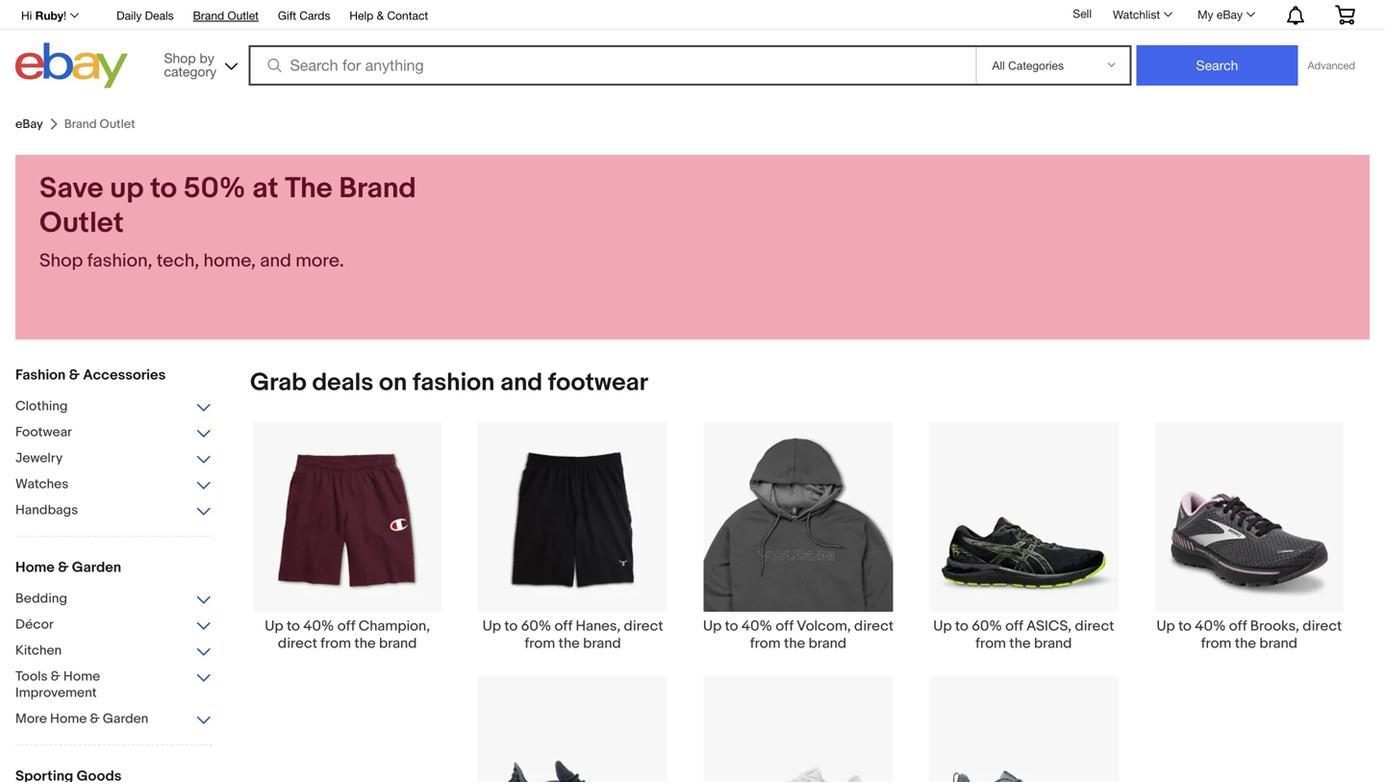 Task type: describe. For each thing, give the bounding box(es) containing it.
my ebay link
[[1187, 3, 1264, 26]]

deals
[[145, 9, 174, 22]]

help
[[350, 9, 374, 22]]

1 vertical spatial home
[[63, 669, 100, 685]]

champion,
[[359, 618, 430, 635]]

clothing button
[[15, 398, 213, 417]]

at
[[252, 171, 278, 206]]

up for up to 60% off asics, direct from the brand
[[934, 618, 952, 635]]

brand for volcom,
[[809, 635, 847, 652]]

fashion,
[[87, 250, 152, 272]]

to for up to 40% off brooks, direct from the brand
[[1179, 618, 1192, 635]]

footwear button
[[15, 424, 213, 443]]

up for up to 60% off hanes, direct from the brand
[[483, 618, 501, 635]]

off for brooks,
[[1229, 618, 1247, 635]]

up for up to 40% off volcom, direct from the brand
[[703, 618, 722, 635]]

footwear
[[548, 368, 648, 398]]

from for hanes,
[[525, 635, 555, 652]]

fashion
[[413, 368, 495, 398]]

accessories
[[83, 367, 166, 384]]

help & contact
[[350, 9, 428, 22]]

fashion & accessories
[[15, 367, 166, 384]]

!
[[64, 9, 66, 22]]

40% for champion,
[[303, 618, 334, 635]]

& for help
[[377, 9, 384, 22]]

shop by category
[[164, 50, 217, 79]]

the
[[285, 171, 333, 206]]

footwear
[[15, 424, 72, 441]]

your shopping cart image
[[1334, 5, 1357, 24]]

handbags
[[15, 502, 78, 519]]

shop inside the shop by category
[[164, 50, 196, 66]]

more.
[[296, 250, 344, 272]]

my
[[1198, 8, 1214, 21]]

up to 40% off champion, direct from the brand
[[265, 618, 430, 652]]

sell
[[1073, 7, 1092, 20]]

shop by category button
[[155, 43, 242, 84]]

more
[[15, 711, 47, 727]]

up to 60% off hanes, direct from the brand
[[483, 618, 663, 652]]

brooks,
[[1250, 618, 1300, 635]]

garden inside bedding décor kitchen tools & home improvement more home & garden
[[103, 711, 148, 727]]

save up to 50% at the brand outlet shop fashion, tech, home, and more.
[[39, 171, 416, 272]]

outlet inside save up to 50% at the brand outlet shop fashion, tech, home, and more.
[[39, 206, 124, 241]]

the for champion,
[[354, 635, 376, 652]]

1 vertical spatial and
[[500, 368, 543, 398]]

& for home
[[58, 559, 69, 576]]

tools
[[15, 669, 48, 685]]

clothing
[[15, 398, 68, 415]]

improvement
[[15, 685, 97, 701]]

gift cards
[[278, 9, 330, 22]]

gift
[[278, 9, 296, 22]]

up to 40% off volcom, direct from the brand
[[703, 618, 894, 652]]

tools & home improvement button
[[15, 669, 213, 703]]

and inside save up to 50% at the brand outlet shop fashion, tech, home, and more.
[[260, 250, 291, 272]]

up for up to 40% off champion, direct from the brand
[[265, 618, 284, 635]]

0 vertical spatial garden
[[72, 559, 121, 576]]

the for hanes,
[[559, 635, 580, 652]]

my ebay
[[1198, 8, 1243, 21]]

to inside save up to 50% at the brand outlet shop fashion, tech, home, and more.
[[150, 171, 177, 206]]

on
[[379, 368, 407, 398]]

50%
[[184, 171, 246, 206]]

ebay inside save up to 50% at the brand outlet main content
[[15, 117, 43, 132]]

advanced link
[[1298, 46, 1365, 85]]

daily
[[117, 9, 142, 22]]

brand for asics,
[[1034, 635, 1072, 652]]

by
[[200, 50, 214, 66]]

to for up to 40% off volcom, direct from the brand
[[725, 618, 738, 635]]

save
[[39, 171, 104, 206]]

list inside save up to 50% at the brand outlet main content
[[227, 421, 1370, 782]]

account navigation
[[11, 0, 1370, 30]]

shop by category banner
[[11, 0, 1370, 93]]

home & garden
[[15, 559, 121, 576]]

direct for up to 60% off asics, direct from the brand
[[1075, 618, 1115, 635]]

watchlist
[[1113, 8, 1160, 21]]

& down tools & home improvement dropdown button
[[90, 711, 100, 727]]

up to 40% off volcom, direct from the brand link
[[686, 421, 911, 652]]

kitchen
[[15, 643, 62, 659]]

save up to 50% at the brand outlet main content
[[0, 109, 1385, 782]]



Task type: locate. For each thing, give the bounding box(es) containing it.
from for brooks,
[[1201, 635, 1232, 652]]

and right fashion
[[500, 368, 543, 398]]

the for asics,
[[1010, 635, 1031, 652]]

shop left fashion,
[[39, 250, 83, 272]]

from for volcom,
[[750, 635, 781, 652]]

up inside up to 40% off brooks, direct from the brand
[[1157, 618, 1175, 635]]

direct inside up to 60% off hanes, direct from the brand
[[624, 618, 663, 635]]

up
[[110, 171, 144, 206]]

asics,
[[1027, 618, 1072, 635]]

from inside up to 40% off brooks, direct from the brand
[[1201, 635, 1232, 652]]

off left asics,
[[1006, 618, 1023, 635]]

daily deals
[[117, 9, 174, 22]]

& right the "tools"
[[51, 669, 60, 685]]

off for hanes,
[[555, 618, 573, 635]]

up to 60% off hanes, direct from the brand link
[[460, 421, 686, 652]]

deals
[[312, 368, 374, 398]]

1 from from the left
[[321, 635, 351, 652]]

up to 60% off asics, direct from the brand link
[[911, 421, 1137, 652]]

1 vertical spatial brand
[[339, 171, 416, 206]]

outlet
[[228, 9, 259, 22], [39, 206, 124, 241]]

2 up from the left
[[483, 618, 501, 635]]

brand right the
[[339, 171, 416, 206]]

list containing up to 40% off champion, direct from the brand
[[227, 421, 1370, 782]]

home down improvement
[[50, 711, 87, 727]]

40% for volcom,
[[742, 618, 773, 635]]

the for brooks,
[[1235, 635, 1257, 652]]

None submit
[[1137, 45, 1298, 86]]

1 up from the left
[[265, 618, 284, 635]]

40% inside up to 40% off brooks, direct from the brand
[[1195, 618, 1226, 635]]

outlet left the gift
[[228, 9, 259, 22]]

up inside up to 60% off hanes, direct from the brand
[[483, 618, 501, 635]]

60% inside the up to 60% off asics, direct from the brand
[[972, 618, 1002, 635]]

off for volcom,
[[776, 618, 794, 635]]

brand inside up to 40% off champion, direct from the brand
[[379, 635, 417, 652]]

and left more.
[[260, 250, 291, 272]]

&
[[377, 9, 384, 22], [69, 367, 80, 384], [58, 559, 69, 576], [51, 669, 60, 685], [90, 711, 100, 727]]

up to 40% off champion, direct from the brand link
[[235, 421, 460, 652]]

up
[[265, 618, 284, 635], [483, 618, 501, 635], [703, 618, 722, 635], [934, 618, 952, 635], [1157, 618, 1175, 635]]

daily deals link
[[117, 6, 174, 27]]

brand
[[379, 635, 417, 652], [583, 635, 621, 652], [809, 635, 847, 652], [1034, 635, 1072, 652], [1260, 635, 1298, 652]]

home up bedding
[[15, 559, 55, 576]]

off inside up to 40% off champion, direct from the brand
[[337, 618, 355, 635]]

category
[[164, 63, 217, 79]]

60% inside up to 60% off hanes, direct from the brand
[[521, 618, 551, 635]]

5 the from the left
[[1235, 635, 1257, 652]]

ebay right my at top right
[[1217, 8, 1243, 21]]

up inside up to 40% off champion, direct from the brand
[[265, 618, 284, 635]]

from inside the up to 60% off asics, direct from the brand
[[976, 635, 1006, 652]]

off inside the up to 60% off asics, direct from the brand
[[1006, 618, 1023, 635]]

and
[[260, 250, 291, 272], [500, 368, 543, 398]]

the for volcom,
[[784, 635, 805, 652]]

1 horizontal spatial 60%
[[972, 618, 1002, 635]]

handbags button
[[15, 502, 213, 520]]

from inside up to 40% off volcom, direct from the brand
[[750, 635, 781, 652]]

1 horizontal spatial 40%
[[742, 618, 773, 635]]

up inside the up to 60% off asics, direct from the brand
[[934, 618, 952, 635]]

to inside up to 60% off hanes, direct from the brand
[[504, 618, 518, 635]]

direct inside up to 40% off volcom, direct from the brand
[[854, 618, 894, 635]]

brand for hanes,
[[583, 635, 621, 652]]

3 off from the left
[[776, 618, 794, 635]]

ebay link
[[15, 117, 43, 132]]

off inside up to 40% off volcom, direct from the brand
[[776, 618, 794, 635]]

grab deals on fashion and footwear
[[250, 368, 648, 398]]

jewelry button
[[15, 450, 213, 469]]

bedding button
[[15, 591, 213, 609]]

more home & garden button
[[15, 711, 213, 729]]

1 brand from the left
[[379, 635, 417, 652]]

brand inside up to 60% off hanes, direct from the brand
[[583, 635, 621, 652]]

the
[[354, 635, 376, 652], [559, 635, 580, 652], [784, 635, 805, 652], [1010, 635, 1031, 652], [1235, 635, 1257, 652]]

2 off from the left
[[555, 618, 573, 635]]

60% for asics,
[[972, 618, 1002, 635]]

from inside up to 40% off champion, direct from the brand
[[321, 635, 351, 652]]

60%
[[521, 618, 551, 635], [972, 618, 1002, 635]]

off for champion,
[[337, 618, 355, 635]]

direct inside up to 40% off champion, direct from the brand
[[278, 635, 317, 652]]

direct for up to 60% off hanes, direct from the brand
[[624, 618, 663, 635]]

off inside up to 40% off brooks, direct from the brand
[[1229, 618, 1247, 635]]

4 brand from the left
[[1034, 635, 1072, 652]]

from left asics,
[[976, 635, 1006, 652]]

1 the from the left
[[354, 635, 376, 652]]

3 up from the left
[[703, 618, 722, 635]]

bedding décor kitchen tools & home improvement more home & garden
[[15, 591, 148, 727]]

1 off from the left
[[337, 618, 355, 635]]

to inside up to 40% off volcom, direct from the brand
[[725, 618, 738, 635]]

40% inside up to 40% off champion, direct from the brand
[[303, 618, 334, 635]]

hanes,
[[576, 618, 621, 635]]

4 off from the left
[[1006, 618, 1023, 635]]

60% for hanes,
[[521, 618, 551, 635]]

décor button
[[15, 617, 213, 635]]

& for fashion
[[69, 367, 80, 384]]

from for champion,
[[321, 635, 351, 652]]

direct
[[624, 618, 663, 635], [854, 618, 894, 635], [1075, 618, 1115, 635], [1303, 618, 1342, 635], [278, 635, 317, 652]]

bedding
[[15, 591, 67, 607]]

off inside up to 60% off hanes, direct from the brand
[[555, 618, 573, 635]]

ebay inside account navigation
[[1217, 8, 1243, 21]]

off left brooks,
[[1229, 618, 1247, 635]]

shop inside save up to 50% at the brand outlet shop fashion, tech, home, and more.
[[39, 250, 83, 272]]

5 from from the left
[[1201, 635, 1232, 652]]

tech,
[[157, 250, 199, 272]]

kitchen button
[[15, 643, 213, 661]]

2 horizontal spatial 40%
[[1195, 618, 1226, 635]]

ruby
[[35, 9, 64, 22]]

brand inside account navigation
[[193, 9, 224, 22]]

4 from from the left
[[976, 635, 1006, 652]]

2 vertical spatial home
[[50, 711, 87, 727]]

up for up to 40% off brooks, direct from the brand
[[1157, 618, 1175, 635]]

2 40% from the left
[[742, 618, 773, 635]]

40% inside up to 40% off volcom, direct from the brand
[[742, 618, 773, 635]]

from left the champion, at bottom
[[321, 635, 351, 652]]

60% left asics,
[[972, 618, 1002, 635]]

direct for up to 40% off champion, direct from the brand
[[278, 635, 317, 652]]

1 vertical spatial garden
[[103, 711, 148, 727]]

to
[[150, 171, 177, 206], [287, 618, 300, 635], [504, 618, 518, 635], [725, 618, 738, 635], [955, 618, 969, 635], [1179, 618, 1192, 635]]

3 40% from the left
[[1195, 618, 1226, 635]]

outlet inside account navigation
[[228, 9, 259, 22]]

grab
[[250, 368, 307, 398]]

from
[[321, 635, 351, 652], [525, 635, 555, 652], [750, 635, 781, 652], [976, 635, 1006, 652], [1201, 635, 1232, 652]]

1 horizontal spatial brand
[[339, 171, 416, 206]]

hi ruby !
[[21, 9, 66, 22]]

brand outlet
[[193, 9, 259, 22]]

brand for brooks,
[[1260, 635, 1298, 652]]

advanced
[[1308, 59, 1356, 72]]

& right help
[[377, 9, 384, 22]]

watches button
[[15, 476, 213, 495]]

direct inside the up to 60% off asics, direct from the brand
[[1075, 618, 1115, 635]]

none submit inside shop by category banner
[[1137, 45, 1298, 86]]

40% left volcom,
[[742, 618, 773, 635]]

list
[[227, 421, 1370, 782]]

& right the fashion
[[69, 367, 80, 384]]

brand for champion,
[[379, 635, 417, 652]]

to inside up to 40% off champion, direct from the brand
[[287, 618, 300, 635]]

brand up by
[[193, 9, 224, 22]]

2 the from the left
[[559, 635, 580, 652]]

up to 40% off brooks, direct from the brand
[[1157, 618, 1342, 652]]

from for asics,
[[976, 635, 1006, 652]]

volcom,
[[797, 618, 851, 635]]

off left the champion, at bottom
[[337, 618, 355, 635]]

brand inside up to 40% off volcom, direct from the brand
[[809, 635, 847, 652]]

40% left the champion, at bottom
[[303, 618, 334, 635]]

5 brand from the left
[[1260, 635, 1298, 652]]

the inside up to 60% off hanes, direct from the brand
[[559, 635, 580, 652]]

off left volcom,
[[776, 618, 794, 635]]

direct for up to 40% off volcom, direct from the brand
[[854, 618, 894, 635]]

to for up to 60% off asics, direct from the brand
[[955, 618, 969, 635]]

0 vertical spatial outlet
[[228, 9, 259, 22]]

0 vertical spatial home
[[15, 559, 55, 576]]

cards
[[300, 9, 330, 22]]

from inside up to 60% off hanes, direct from the brand
[[525, 635, 555, 652]]

1 horizontal spatial outlet
[[228, 9, 259, 22]]

1 horizontal spatial and
[[500, 368, 543, 398]]

garden up bedding dropdown button at the bottom left
[[72, 559, 121, 576]]

3 the from the left
[[784, 635, 805, 652]]

brand inside up to 40% off brooks, direct from the brand
[[1260, 635, 1298, 652]]

0 horizontal spatial shop
[[39, 250, 83, 272]]

up to 60% off asics, direct from the brand
[[934, 618, 1115, 652]]

hi
[[21, 9, 32, 22]]

from left hanes,
[[525, 635, 555, 652]]

to for up to 60% off hanes, direct from the brand
[[504, 618, 518, 635]]

up inside up to 40% off volcom, direct from the brand
[[703, 618, 722, 635]]

from left volcom,
[[750, 635, 781, 652]]

0 horizontal spatial 40%
[[303, 618, 334, 635]]

1 60% from the left
[[521, 618, 551, 635]]

off for asics,
[[1006, 618, 1023, 635]]

off
[[337, 618, 355, 635], [555, 618, 573, 635], [776, 618, 794, 635], [1006, 618, 1023, 635], [1229, 618, 1247, 635]]

up to 40% off brooks, direct from the brand link
[[1137, 421, 1362, 652]]

outlet up fashion,
[[39, 206, 124, 241]]

shop left by
[[164, 50, 196, 66]]

gift cards link
[[278, 6, 330, 27]]

4 up from the left
[[934, 618, 952, 635]]

the inside up to 40% off champion, direct from the brand
[[354, 635, 376, 652]]

watches
[[15, 476, 69, 493]]

0 horizontal spatial 60%
[[521, 618, 551, 635]]

40% left brooks,
[[1195, 618, 1226, 635]]

to inside the up to 60% off asics, direct from the brand
[[955, 618, 969, 635]]

3 brand from the left
[[809, 635, 847, 652]]

contact
[[387, 9, 428, 22]]

5 up from the left
[[1157, 618, 1175, 635]]

help & contact link
[[350, 6, 428, 27]]

to inside up to 40% off brooks, direct from the brand
[[1179, 618, 1192, 635]]

off left hanes,
[[555, 618, 573, 635]]

1 horizontal spatial ebay
[[1217, 8, 1243, 21]]

from left brooks,
[[1201, 635, 1232, 652]]

the inside up to 40% off volcom, direct from the brand
[[784, 635, 805, 652]]

brand outlet link
[[193, 6, 259, 27]]

2 from from the left
[[525, 635, 555, 652]]

60% left hanes,
[[521, 618, 551, 635]]

1 vertical spatial shop
[[39, 250, 83, 272]]

the inside the up to 60% off asics, direct from the brand
[[1010, 635, 1031, 652]]

4 the from the left
[[1010, 635, 1031, 652]]

2 60% from the left
[[972, 618, 1002, 635]]

ebay
[[1217, 8, 1243, 21], [15, 117, 43, 132]]

0 vertical spatial brand
[[193, 9, 224, 22]]

clothing footwear jewelry watches handbags
[[15, 398, 78, 519]]

direct inside up to 40% off brooks, direct from the brand
[[1303, 618, 1342, 635]]

40% for brooks,
[[1195, 618, 1226, 635]]

brand
[[193, 9, 224, 22], [339, 171, 416, 206]]

0 vertical spatial and
[[260, 250, 291, 272]]

40%
[[303, 618, 334, 635], [742, 618, 773, 635], [1195, 618, 1226, 635]]

Search for anything text field
[[252, 47, 972, 84]]

1 vertical spatial outlet
[[39, 206, 124, 241]]

5 off from the left
[[1229, 618, 1247, 635]]

2 brand from the left
[[583, 635, 621, 652]]

sell link
[[1065, 7, 1101, 20]]

0 vertical spatial shop
[[164, 50, 196, 66]]

fashion
[[15, 367, 66, 384]]

0 horizontal spatial outlet
[[39, 206, 124, 241]]

& up bedding
[[58, 559, 69, 576]]

0 horizontal spatial ebay
[[15, 117, 43, 132]]

garden
[[72, 559, 121, 576], [103, 711, 148, 727]]

home,
[[204, 250, 256, 272]]

shop
[[164, 50, 196, 66], [39, 250, 83, 272]]

home down kitchen dropdown button
[[63, 669, 100, 685]]

3 from from the left
[[750, 635, 781, 652]]

décor
[[15, 617, 54, 633]]

jewelry
[[15, 450, 63, 467]]

1 vertical spatial ebay
[[15, 117, 43, 132]]

brand inside save up to 50% at the brand outlet shop fashion, tech, home, and more.
[[339, 171, 416, 206]]

watchlist link
[[1103, 3, 1182, 26]]

0 vertical spatial ebay
[[1217, 8, 1243, 21]]

& inside account navigation
[[377, 9, 384, 22]]

home
[[15, 559, 55, 576], [63, 669, 100, 685], [50, 711, 87, 727]]

the inside up to 40% off brooks, direct from the brand
[[1235, 635, 1257, 652]]

ebay up save
[[15, 117, 43, 132]]

garden down tools & home improvement dropdown button
[[103, 711, 148, 727]]

1 horizontal spatial shop
[[164, 50, 196, 66]]

brand inside the up to 60% off asics, direct from the brand
[[1034, 635, 1072, 652]]

0 horizontal spatial brand
[[193, 9, 224, 22]]

to for up to 40% off champion, direct from the brand
[[287, 618, 300, 635]]

1 40% from the left
[[303, 618, 334, 635]]

direct for up to 40% off brooks, direct from the brand
[[1303, 618, 1342, 635]]

0 horizontal spatial and
[[260, 250, 291, 272]]



Task type: vqa. For each thing, say whether or not it's contained in the screenshot.
first brand
yes



